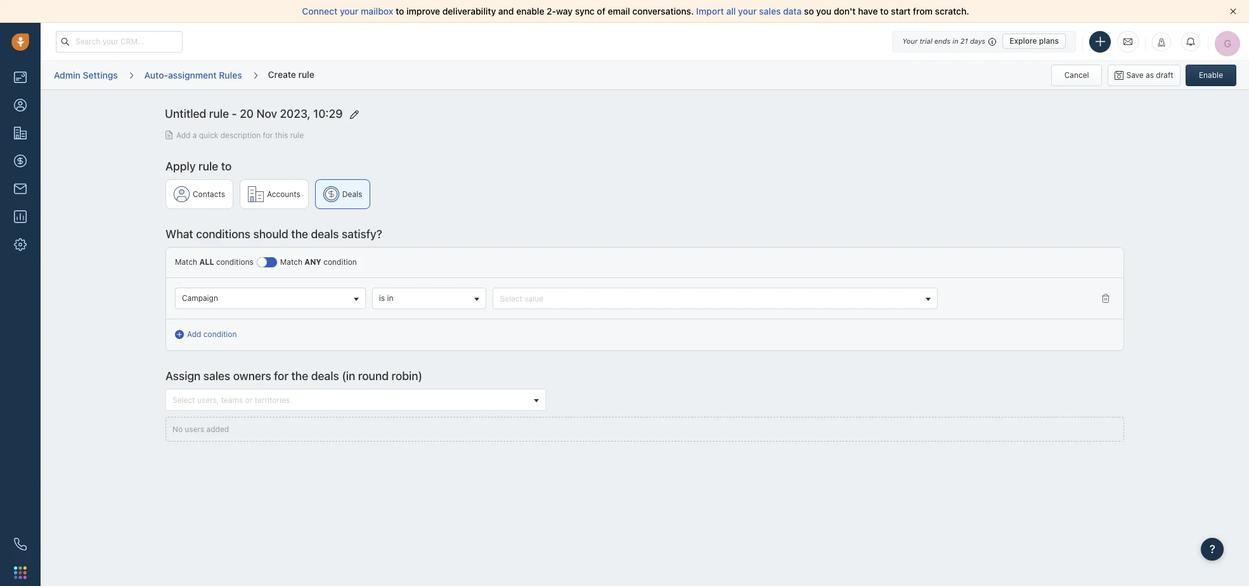 Task type: describe. For each thing, give the bounding box(es) containing it.
sync
[[575, 6, 595, 16]]

what
[[166, 228, 193, 241]]

enable
[[517, 6, 545, 16]]

in inside button
[[387, 293, 394, 303]]

and
[[499, 6, 514, 16]]

you
[[817, 6, 832, 16]]

2-
[[547, 6, 556, 16]]

import all your sales data link
[[696, 6, 804, 16]]

add condition link
[[175, 329, 237, 340]]

add for add a quick description for this rule
[[176, 131, 191, 140]]

nov
[[257, 107, 277, 121]]

2 deals from the top
[[311, 370, 339, 383]]

rule for apply rule to
[[199, 160, 218, 173]]

explore
[[1010, 36, 1038, 46]]

enable button
[[1186, 64, 1237, 86]]

contacts link
[[166, 179, 233, 209]]

20
[[240, 107, 254, 121]]

cancel button
[[1052, 64, 1103, 86]]

a
[[193, 131, 197, 140]]

cancel
[[1065, 70, 1090, 80]]

match all conditions
[[175, 258, 254, 267]]

quick
[[199, 131, 218, 140]]

any
[[305, 258, 322, 267]]

no
[[173, 425, 183, 434]]

phone image
[[14, 539, 27, 551]]

should
[[253, 228, 289, 241]]

untitled rule - 20 nov 2023, 10:29
[[165, 107, 343, 121]]

match for match any condition
[[280, 258, 303, 267]]

is in button
[[372, 288, 487, 309]]

0 vertical spatial for
[[263, 131, 273, 140]]

Select users, teams or territories search field
[[169, 394, 530, 407]]

assign
[[166, 370, 201, 383]]

1 horizontal spatial for
[[274, 370, 289, 383]]

assign sales owners for the deals (in round robin)
[[166, 370, 423, 383]]

add for add condition
[[187, 330, 201, 339]]

1 deals from the top
[[311, 228, 339, 241]]

Select value search field
[[497, 292, 922, 306]]

freshworks switcher image
[[14, 567, 27, 580]]

deals link
[[315, 179, 371, 209]]

add a quick description for this rule
[[176, 131, 304, 140]]

this
[[275, 131, 288, 140]]

deals
[[342, 189, 362, 199]]

ends
[[935, 37, 951, 45]]

added
[[207, 425, 229, 434]]

-
[[232, 107, 237, 121]]

auto-assignment rules link
[[144, 65, 243, 85]]

1 the from the top
[[291, 228, 308, 241]]

0 vertical spatial in
[[953, 37, 959, 45]]

mailbox
[[361, 6, 393, 16]]

auto-assignment rules
[[144, 70, 242, 80]]

auto-
[[144, 70, 168, 80]]

rules
[[219, 70, 242, 80]]

untitled
[[165, 107, 206, 121]]

connect
[[302, 6, 338, 16]]

match for match all conditions
[[175, 258, 197, 267]]

save
[[1127, 70, 1144, 80]]

enable
[[1200, 70, 1224, 80]]

explore plans
[[1010, 36, 1059, 46]]

explore plans link
[[1003, 34, 1066, 49]]

robin)
[[392, 370, 423, 383]]

0 horizontal spatial condition
[[204, 330, 237, 339]]

trial
[[920, 37, 933, 45]]

add condition
[[187, 330, 237, 339]]

rule right this
[[290, 131, 304, 140]]

no users added
[[173, 425, 229, 434]]



Task type: vqa. For each thing, say whether or not it's contained in the screenshot.
bottommost the Meeting
no



Task type: locate. For each thing, give the bounding box(es) containing it.
1 vertical spatial add
[[187, 330, 201, 339]]

campaign
[[182, 293, 218, 303]]

don't
[[834, 6, 856, 16]]

2 the from the top
[[291, 370, 308, 383]]

for
[[263, 131, 273, 140], [274, 370, 289, 383]]

1 horizontal spatial to
[[396, 6, 404, 16]]

0 horizontal spatial to
[[221, 160, 232, 173]]

have
[[858, 6, 878, 16]]

deliverability
[[443, 6, 496, 16]]

1 vertical spatial conditions
[[216, 258, 254, 267]]

to right mailbox
[[396, 6, 404, 16]]

plans
[[1040, 36, 1059, 46]]

in left 21
[[953, 37, 959, 45]]

in right is at left
[[387, 293, 394, 303]]

10:29
[[313, 107, 343, 121]]

1 horizontal spatial your
[[738, 6, 757, 16]]

condition right any at left top
[[324, 258, 357, 267]]

1 horizontal spatial sales
[[759, 6, 781, 16]]

rule right create
[[298, 69, 315, 80]]

1 match from the left
[[175, 258, 197, 267]]

so
[[804, 6, 814, 16]]

deals up match any condition
[[311, 228, 339, 241]]

0 horizontal spatial sales
[[203, 370, 230, 383]]

your
[[903, 37, 918, 45]]

your
[[340, 6, 359, 16], [738, 6, 757, 16]]

deals
[[311, 228, 339, 241], [311, 370, 339, 383]]

0 vertical spatial conditions
[[196, 228, 251, 241]]

conditions up match all conditions at top left
[[196, 228, 251, 241]]

description
[[221, 131, 261, 140]]

for right owners
[[274, 370, 289, 383]]

send email image
[[1124, 36, 1133, 47]]

assignment
[[168, 70, 217, 80]]

create rule
[[268, 69, 315, 80]]

for left this
[[263, 131, 273, 140]]

is
[[379, 293, 385, 303]]

match left any at left top
[[280, 258, 303, 267]]

import
[[696, 6, 724, 16]]

match
[[175, 258, 197, 267], [280, 258, 303, 267]]

add
[[176, 131, 191, 140], [187, 330, 201, 339]]

the right owners
[[291, 370, 308, 383]]

1 horizontal spatial in
[[953, 37, 959, 45]]

condition down campaign
[[204, 330, 237, 339]]

save as draft
[[1127, 70, 1174, 80]]

as
[[1146, 70, 1155, 80]]

connect your mailbox to improve deliverability and enable 2-way sync of email conversations. import all your sales data so you don't have to start from scratch.
[[302, 6, 970, 16]]

create
[[268, 69, 296, 80]]

from
[[913, 6, 933, 16]]

close image
[[1231, 8, 1237, 15]]

data
[[783, 6, 802, 16]]

round
[[358, 370, 389, 383]]

connect your mailbox link
[[302, 6, 396, 16]]

phone element
[[8, 532, 33, 558]]

conditions right all
[[216, 258, 254, 267]]

0 vertical spatial the
[[291, 228, 308, 241]]

0 vertical spatial sales
[[759, 6, 781, 16]]

0 horizontal spatial in
[[387, 293, 394, 303]]

all
[[200, 258, 214, 267]]

21
[[961, 37, 968, 45]]

your trial ends in 21 days
[[903, 37, 986, 45]]

to up contacts
[[221, 160, 232, 173]]

1 vertical spatial deals
[[311, 370, 339, 383]]

email
[[608, 6, 630, 16]]

condition
[[324, 258, 357, 267], [204, 330, 237, 339]]

in
[[953, 37, 959, 45], [387, 293, 394, 303]]

add inside 'add condition' link
[[187, 330, 201, 339]]

0 vertical spatial deals
[[311, 228, 339, 241]]

rule left -
[[209, 107, 229, 121]]

to left "start"
[[881, 6, 889, 16]]

accounts link
[[240, 179, 309, 209]]

of
[[597, 6, 606, 16]]

users
[[185, 425, 204, 434]]

match left all
[[175, 258, 197, 267]]

start
[[891, 6, 911, 16]]

1 vertical spatial condition
[[204, 330, 237, 339]]

1 vertical spatial sales
[[203, 370, 230, 383]]

save as draft button
[[1108, 64, 1181, 86]]

owners
[[233, 370, 271, 383]]

2 horizontal spatial to
[[881, 6, 889, 16]]

what conditions should the deals satisfy?
[[166, 228, 382, 241]]

draft
[[1157, 70, 1174, 80]]

match any condition
[[280, 258, 357, 267]]

0 horizontal spatial for
[[263, 131, 273, 140]]

is in
[[379, 293, 394, 303]]

apply rule to
[[166, 160, 232, 173]]

2023,
[[280, 107, 311, 121]]

admin
[[54, 70, 81, 80]]

apply
[[166, 160, 196, 173]]

contacts
[[193, 189, 225, 199]]

0 vertical spatial condition
[[324, 258, 357, 267]]

(in
[[342, 370, 355, 383]]

rule up contacts
[[199, 160, 218, 173]]

your right all
[[738, 6, 757, 16]]

improve
[[407, 6, 440, 16]]

2 your from the left
[[738, 6, 757, 16]]

0 horizontal spatial match
[[175, 258, 197, 267]]

the
[[291, 228, 308, 241], [291, 370, 308, 383]]

1 horizontal spatial match
[[280, 258, 303, 267]]

1 vertical spatial for
[[274, 370, 289, 383]]

accounts
[[267, 189, 301, 199]]

the right should
[[291, 228, 308, 241]]

conversations.
[[633, 6, 694, 16]]

0 vertical spatial add
[[176, 131, 191, 140]]

satisfy?
[[342, 228, 382, 241]]

1 vertical spatial in
[[387, 293, 394, 303]]

settings
[[83, 70, 118, 80]]

1 horizontal spatial condition
[[324, 258, 357, 267]]

2 match from the left
[[280, 258, 303, 267]]

1 vertical spatial the
[[291, 370, 308, 383]]

sales right assign
[[203, 370, 230, 383]]

admin settings link
[[53, 65, 118, 85]]

days
[[970, 37, 986, 45]]

admin settings
[[54, 70, 118, 80]]

scratch.
[[935, 6, 970, 16]]

0 horizontal spatial your
[[340, 6, 359, 16]]

conditions
[[196, 228, 251, 241], [216, 258, 254, 267]]

add left a
[[176, 131, 191, 140]]

campaign button
[[175, 288, 366, 309]]

add down campaign
[[187, 330, 201, 339]]

Search your CRM... text field
[[56, 31, 183, 52]]

all
[[727, 6, 736, 16]]

what's new image
[[1158, 38, 1167, 47]]

sales left 'data'
[[759, 6, 781, 16]]

rule for untitled rule - 20 nov 2023, 10:29
[[209, 107, 229, 121]]

your left mailbox
[[340, 6, 359, 16]]

to
[[396, 6, 404, 16], [881, 6, 889, 16], [221, 160, 232, 173]]

deals left (in on the left
[[311, 370, 339, 383]]

1 your from the left
[[340, 6, 359, 16]]

rule for create rule
[[298, 69, 315, 80]]

way
[[556, 6, 573, 16]]



